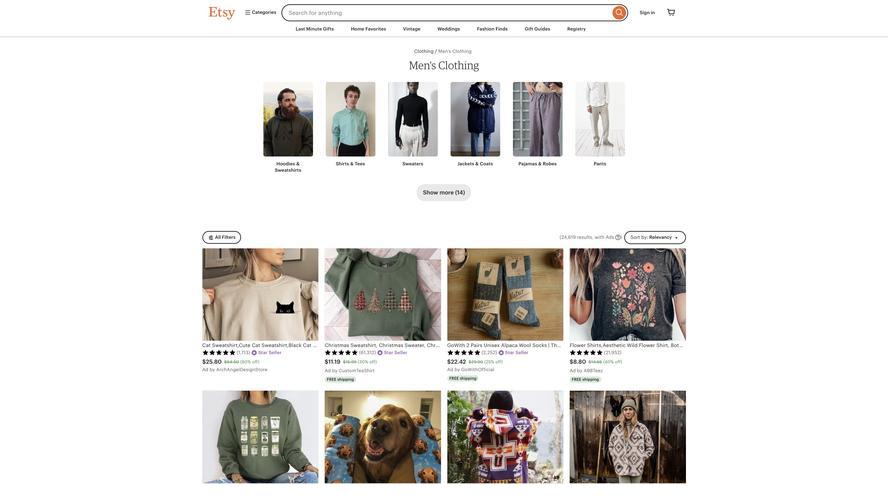Task type: describe. For each thing, give the bounding box(es) containing it.
registry link
[[562, 23, 592, 36]]

Search for anything text field
[[282, 4, 611, 21]]

none search field inside banner
[[282, 4, 629, 21]]

& for jackets
[[476, 161, 479, 166]]

( 24,619 results,
[[560, 235, 594, 240]]

sweaters link
[[388, 82, 438, 167]]

$ up abbteez
[[589, 359, 592, 364]]

fashion finds
[[477, 26, 508, 32]]

weddings link
[[433, 23, 466, 36]]

sign
[[640, 10, 650, 15]]

customized dog socks -- put your cute dog on custom socks, dog lovers, dog gift, cute dog personalized, dog gift socks, fathers day gift image
[[325, 391, 441, 483]]

hoodies & sweatshirts link
[[263, 82, 313, 174]]

seller for 11.19
[[395, 350, 408, 355]]

banner containing categories
[[196, 0, 693, 21]]

fashion
[[477, 26, 495, 32]]

& for shirts
[[351, 161, 354, 166]]

clothing left /
[[415, 49, 434, 54]]

pants link
[[576, 82, 625, 167]]

star for 22.42
[[506, 350, 515, 355]]

jackets
[[458, 161, 475, 166]]

home
[[351, 26, 365, 32]]

home favorites
[[351, 26, 386, 32]]

relevancy
[[650, 235, 673, 240]]

b for 11.19
[[332, 368, 335, 373]]

off) for 22.42
[[496, 359, 503, 364]]

(40%
[[604, 359, 614, 364]]

jackets & coats link
[[451, 82, 501, 167]]

weddings
[[438, 26, 460, 32]]

results,
[[578, 235, 594, 240]]

sweaters
[[403, 161, 424, 166]]

finds
[[496, 26, 508, 32]]

gift guides
[[525, 26, 551, 32]]

show more (14)
[[423, 189, 465, 196]]

5 out of 5 stars image for 25.80
[[202, 350, 236, 355]]

vintage link
[[398, 23, 426, 36]]

star seller for 22.42
[[506, 350, 529, 355]]

(
[[560, 235, 562, 240]]

1 vertical spatial men's
[[409, 58, 437, 72]]

$ left "14.66"
[[570, 358, 574, 365]]

14.66
[[592, 359, 603, 364]]

d for 8.80
[[573, 368, 576, 373]]

home favorites link
[[346, 23, 392, 36]]

d for 11.19
[[328, 368, 331, 373]]

pajamas & robes
[[519, 161, 557, 166]]

menu bar containing last minute gifts
[[196, 21, 693, 37]]

gifts
[[323, 26, 334, 32]]

(30%
[[358, 359, 369, 364]]

free for 8.80
[[572, 377, 582, 381]]

a for 8.80
[[570, 368, 573, 373]]

(61,312)
[[359, 350, 376, 355]]

abbteez
[[584, 368, 603, 373]]

native southwestern wool jacket, southwest jacket, native american style coat, alpaca wool jacket, boho knit vintage jacket, aztec, jacket image
[[448, 391, 564, 483]]

customteashirt
[[339, 368, 375, 373]]

archangeldesignstore
[[216, 367, 268, 372]]

(25%
[[485, 359, 495, 364]]

vintage
[[403, 26, 421, 32]]

by:
[[642, 235, 649, 240]]

jackets & coats
[[458, 161, 493, 166]]

last minute gifts
[[296, 26, 334, 32]]

fashion finds link
[[472, 23, 514, 36]]

men's inside clothing / men's clothing
[[439, 49, 451, 54]]

15.99
[[346, 359, 357, 364]]

free shipping for 22.42
[[450, 376, 477, 380]]

coats
[[480, 161, 493, 166]]

$ 11.19 $ 15.99 (30% off) a d b y customteashirt
[[325, 358, 377, 373]]

29.90
[[472, 359, 484, 364]]

sweatshirts
[[275, 168, 302, 173]]

cat sweatshirt,cute cat sweatshirt,black cat shirt,cat peeking sweatshirt,womens funny sweatshirt,gift for cats lover,cat mom sweatshirt image
[[202, 248, 319, 341]]

categories button
[[239, 6, 280, 19]]

gowithofficial
[[462, 367, 495, 372]]

vintage canned pickles sweatshirt, canning season sweatshirt, pickle lovers sweater, homemade pickles sweater,pickle jar crewneck sweatshirt image
[[202, 391, 319, 483]]

/
[[435, 48, 437, 54]]

star for 11.19
[[384, 350, 394, 355]]

men's clothing
[[409, 58, 480, 72]]

y for 11.19
[[335, 368, 338, 373]]

$ 22.42 $ 29.90 (25% off) a d b y gowithofficial
[[448, 358, 503, 372]]

a for 22.42
[[448, 367, 451, 372]]

pajamas & robes link
[[513, 82, 563, 167]]

$ 8.80 $ 14.66 (40% off) a d b y abbteez
[[570, 358, 623, 373]]

off) for 25.80
[[252, 359, 260, 364]]

shipping for 8.80
[[583, 377, 600, 381]]

surfside jacket | sandy image
[[570, 391, 686, 483]]

& for pajamas
[[539, 161, 542, 166]]



Task type: vqa. For each thing, say whether or not it's contained in the screenshot.
leftmost the "FREE"
yes



Task type: locate. For each thing, give the bounding box(es) containing it.
star right (2,252)
[[506, 350, 515, 355]]

(21,952)
[[605, 350, 622, 355]]

b for 8.80
[[578, 368, 581, 373]]

2 off) from the left
[[370, 359, 377, 364]]

gowith 2 pairs unisex alpaca wool socks | thermal winter socks | knit warm socks | gift for him | gift for her | christmas gift | model:3096 image
[[448, 248, 564, 341]]

11.19
[[329, 358, 341, 365]]

1 horizontal spatial star
[[384, 350, 394, 355]]

d down 8.80
[[573, 368, 576, 373]]

a for 11.19
[[325, 368, 328, 373]]

clothing down clothing / men's clothing
[[439, 58, 480, 72]]

0 horizontal spatial men's
[[409, 58, 437, 72]]

y inside $ 8.80 $ 14.66 (40% off) a d b y abbteez
[[580, 368, 583, 373]]

2 horizontal spatial shipping
[[583, 377, 600, 381]]

y inside '$ 22.42 $ 29.90 (25% off) a d b y gowithofficial'
[[458, 367, 460, 372]]

a inside $ 11.19 $ 15.99 (30% off) a d b y customteashirt
[[325, 368, 328, 373]]

a inside $ 25.80 $ 64.50 (60% off) a d b y archangeldesignstore
[[202, 367, 206, 372]]

men's right /
[[439, 49, 451, 54]]

y inside $ 25.80 $ 64.50 (60% off) a d b y archangeldesignstore
[[213, 367, 215, 372]]

seller right (2,252)
[[516, 350, 529, 355]]

d down 11.19
[[328, 368, 331, 373]]

1 5 out of 5 stars image from the left
[[202, 350, 236, 355]]

shipping down customteashirt
[[338, 377, 354, 381]]

4 off) from the left
[[616, 359, 623, 364]]

1 horizontal spatial shipping
[[460, 376, 477, 380]]

1 horizontal spatial free shipping
[[450, 376, 477, 380]]

1 star from the left
[[258, 350, 268, 355]]

$ up 'gowithofficial'
[[469, 359, 472, 364]]

b inside $ 11.19 $ 15.99 (30% off) a d b y customteashirt
[[332, 368, 335, 373]]

b inside '$ 22.42 $ 29.90 (25% off) a d b y gowithofficial'
[[455, 367, 458, 372]]

free for 22.42
[[450, 376, 459, 380]]

filters
[[222, 235, 236, 240]]

3 5 out of 5 stars image from the left
[[448, 350, 481, 355]]

$ left 15.99 on the left bottom
[[325, 358, 329, 365]]

0 vertical spatial men's
[[439, 49, 451, 54]]

all
[[215, 235, 221, 240]]

& up "sweatshirts"
[[297, 161, 300, 166]]

off) right (60%
[[252, 359, 260, 364]]

1 off) from the left
[[252, 359, 260, 364]]

b down 25.80
[[210, 367, 213, 372]]

& left tees
[[351, 161, 354, 166]]

0 horizontal spatial star
[[258, 350, 268, 355]]

hoodies & sweatshirts
[[275, 161, 302, 173]]

star seller right (1,713)
[[258, 350, 282, 355]]

show
[[423, 189, 439, 196]]

25.80
[[206, 358, 222, 365]]

& left robes
[[539, 161, 542, 166]]

None search field
[[282, 4, 629, 21]]

shirts
[[336, 161, 349, 166]]

flower shirts,aesthetic wild flower shirt, botanical floral,minimalist shirts for women,botanical shirt, nature lover shirt,ladies shirts image
[[570, 248, 686, 341]]

with ads
[[595, 235, 615, 240]]

2 horizontal spatial star
[[506, 350, 515, 355]]

sign in
[[640, 10, 656, 15]]

d inside '$ 22.42 $ 29.90 (25% off) a d b y gowithofficial'
[[451, 367, 454, 372]]

off) right the (40%
[[616, 359, 623, 364]]

$ left 29.90
[[448, 358, 451, 365]]

2 star seller from the left
[[384, 350, 408, 355]]

star seller right (2,252)
[[506, 350, 529, 355]]

(1,713)
[[237, 350, 250, 355]]

shirts & tees
[[336, 161, 365, 166]]

y down 22.42
[[458, 367, 460, 372]]

b down 8.80
[[578, 368, 581, 373]]

shipping
[[460, 376, 477, 380], [338, 377, 354, 381], [583, 377, 600, 381]]

d inside $ 25.80 $ 64.50 (60% off) a d b y archangeldesignstore
[[206, 367, 209, 372]]

1 horizontal spatial free
[[450, 376, 459, 380]]

0 horizontal spatial free shipping
[[327, 377, 354, 381]]

off)
[[252, 359, 260, 364], [370, 359, 377, 364], [496, 359, 503, 364], [616, 359, 623, 364]]

b inside $ 8.80 $ 14.66 (40% off) a d b y abbteez
[[578, 368, 581, 373]]

a inside $ 8.80 $ 14.66 (40% off) a d b y abbteez
[[570, 368, 573, 373]]

off) inside $ 25.80 $ 64.50 (60% off) a d b y archangeldesignstore
[[252, 359, 260, 364]]

(2,252)
[[482, 350, 497, 355]]

(14)
[[456, 189, 465, 196]]

off) for 11.19
[[370, 359, 377, 364]]

guides
[[535, 26, 551, 32]]

y down 11.19
[[335, 368, 338, 373]]

free down 8.80
[[572, 377, 582, 381]]

off) for 8.80
[[616, 359, 623, 364]]

0 horizontal spatial seller
[[269, 350, 282, 355]]

free
[[450, 376, 459, 380], [327, 377, 337, 381], [572, 377, 582, 381]]

4 5 out of 5 stars image from the left
[[570, 350, 604, 355]]

show more (14) button
[[417, 184, 472, 201]]

5 out of 5 stars image
[[202, 350, 236, 355], [325, 350, 358, 355], [448, 350, 481, 355], [570, 350, 604, 355]]

5 out of 5 stars image up 25.80
[[202, 350, 236, 355]]

d for 25.80
[[206, 367, 209, 372]]

y down 8.80
[[580, 368, 583, 373]]

b for 22.42
[[455, 367, 458, 372]]

a for 25.80
[[202, 367, 206, 372]]

64.50
[[227, 359, 239, 364]]

2 & from the left
[[351, 161, 354, 166]]

all filters
[[215, 235, 236, 240]]

3 star seller from the left
[[506, 350, 529, 355]]

2 horizontal spatial seller
[[516, 350, 529, 355]]

3 seller from the left
[[516, 350, 529, 355]]

)
[[621, 235, 623, 240]]

$ left 64.50
[[202, 358, 206, 365]]

men's down clothing link at the top left of page
[[409, 58, 437, 72]]

star right the (61,312)
[[384, 350, 394, 355]]

d for 22.42
[[451, 367, 454, 372]]

d inside $ 11.19 $ 15.99 (30% off) a d b y customteashirt
[[328, 368, 331, 373]]

8.80
[[574, 358, 587, 365]]

y for 22.42
[[458, 367, 460, 372]]

b down 22.42
[[455, 367, 458, 372]]

b for 25.80
[[210, 367, 213, 372]]

& for hoodies
[[297, 161, 300, 166]]

b down 11.19
[[332, 368, 335, 373]]

0 horizontal spatial star seller
[[258, 350, 282, 355]]

shipping down 'gowithofficial'
[[460, 376, 477, 380]]

2 seller from the left
[[395, 350, 408, 355]]

(60%
[[240, 359, 251, 364]]

3 star from the left
[[506, 350, 515, 355]]

& inside 'hoodies & sweatshirts'
[[297, 161, 300, 166]]

free shipping down 22.42
[[450, 376, 477, 380]]

christmas sweatshirt, christmas sweater, christmas crewneck, christmas tree sweatshirt, holiday sweaters for women, winter sweatshirt image
[[325, 248, 441, 341]]

in
[[651, 10, 656, 15]]

free shipping down $ 11.19 $ 15.99 (30% off) a d b y customteashirt
[[327, 377, 354, 381]]

1 horizontal spatial seller
[[395, 350, 408, 355]]

registry
[[568, 26, 586, 32]]

sort
[[631, 235, 641, 240]]

clothing
[[415, 49, 434, 54], [453, 49, 472, 54], [439, 58, 480, 72]]

1 & from the left
[[297, 161, 300, 166]]

ads
[[606, 235, 615, 240]]

off) inside '$ 22.42 $ 29.90 (25% off) a d b y gowithofficial'
[[496, 359, 503, 364]]

clothing link
[[415, 48, 434, 54]]

free down 22.42
[[450, 376, 459, 380]]

y for 25.80
[[213, 367, 215, 372]]

hoodies
[[277, 161, 295, 166]]

y for 8.80
[[580, 368, 583, 373]]

& left "coats"
[[476, 161, 479, 166]]

star for 25.80
[[258, 350, 268, 355]]

22.42
[[451, 358, 467, 365]]

star right (1,713)
[[258, 350, 268, 355]]

1 star seller from the left
[[258, 350, 282, 355]]

seller
[[269, 350, 282, 355], [395, 350, 408, 355], [516, 350, 529, 355]]

pants
[[594, 161, 607, 166]]

free shipping for 8.80
[[572, 377, 600, 381]]

clothing / men's clothing
[[415, 48, 472, 54]]

tees
[[355, 161, 365, 166]]

last
[[296, 26, 305, 32]]

$ 25.80 $ 64.50 (60% off) a d b y archangeldesignstore
[[202, 358, 268, 372]]

2 horizontal spatial free
[[572, 377, 582, 381]]

banner
[[196, 0, 693, 21]]

5 out of 5 stars image for 8.80
[[570, 350, 604, 355]]

shipping down abbteez
[[583, 377, 600, 381]]

gift
[[525, 26, 534, 32]]

a
[[202, 367, 206, 372], [448, 367, 451, 372], [325, 368, 328, 373], [570, 368, 573, 373]]

y down 25.80
[[213, 367, 215, 372]]

favorites
[[366, 26, 386, 32]]

d inside $ 8.80 $ 14.66 (40% off) a d b y abbteez
[[573, 368, 576, 373]]

2 horizontal spatial free shipping
[[572, 377, 600, 381]]

robes
[[543, 161, 557, 166]]

shipping for 22.42
[[460, 376, 477, 380]]

star seller right the (61,312)
[[384, 350, 408, 355]]

$ right 25.80
[[224, 359, 227, 364]]

3 off) from the left
[[496, 359, 503, 364]]

shirts & tees link
[[326, 82, 376, 167]]

$ right 11.19
[[343, 359, 346, 364]]

seller right the (61,312)
[[395, 350, 408, 355]]

d down 22.42
[[451, 367, 454, 372]]

more
[[440, 189, 454, 196]]

b inside $ 25.80 $ 64.50 (60% off) a d b y archangeldesignstore
[[210, 367, 213, 372]]

men's
[[439, 49, 451, 54], [409, 58, 437, 72]]

menu bar
[[196, 21, 693, 37]]

off) inside $ 8.80 $ 14.66 (40% off) a d b y abbteez
[[616, 359, 623, 364]]

2 star from the left
[[384, 350, 394, 355]]

clothing up men's clothing
[[453, 49, 472, 54]]

3 & from the left
[[476, 161, 479, 166]]

2 5 out of 5 stars image from the left
[[325, 350, 358, 355]]

b
[[210, 367, 213, 372], [455, 367, 458, 372], [332, 368, 335, 373], [578, 368, 581, 373]]

categories
[[251, 10, 277, 15]]

off) inside $ 11.19 $ 15.99 (30% off) a d b y customteashirt
[[370, 359, 377, 364]]

5 out of 5 stars image up 8.80
[[570, 350, 604, 355]]

free shipping for 11.19
[[327, 377, 354, 381]]

5 out of 5 stars image up 11.19
[[325, 350, 358, 355]]

1 seller from the left
[[269, 350, 282, 355]]

sign in button
[[635, 6, 661, 19]]

shipping for 11.19
[[338, 377, 354, 381]]

5 out of 5 stars image up 22.42
[[448, 350, 481, 355]]

0 horizontal spatial free
[[327, 377, 337, 381]]

24,619
[[562, 235, 576, 240]]

seller right (1,713)
[[269, 350, 282, 355]]

gift guides link
[[520, 23, 556, 36]]

1 horizontal spatial star seller
[[384, 350, 408, 355]]

a inside '$ 22.42 $ 29.90 (25% off) a d b y gowithofficial'
[[448, 367, 451, 372]]

pajamas
[[519, 161, 538, 166]]

star seller for 11.19
[[384, 350, 408, 355]]

0 horizontal spatial shipping
[[338, 377, 354, 381]]

all filters button
[[202, 231, 241, 244]]

off) right (25%
[[496, 359, 503, 364]]

$
[[202, 358, 206, 365], [325, 358, 329, 365], [448, 358, 451, 365], [570, 358, 574, 365], [224, 359, 227, 364], [343, 359, 346, 364], [469, 359, 472, 364], [589, 359, 592, 364]]

free for 11.19
[[327, 377, 337, 381]]

seller for 22.42
[[516, 350, 529, 355]]

5 out of 5 stars image for 11.19
[[325, 350, 358, 355]]

free down 11.19
[[327, 377, 337, 381]]

free shipping
[[450, 376, 477, 380], [327, 377, 354, 381], [572, 377, 600, 381]]

y
[[213, 367, 215, 372], [458, 367, 460, 372], [335, 368, 338, 373], [580, 368, 583, 373]]

sort by: relevancy
[[631, 235, 673, 240]]

4 & from the left
[[539, 161, 542, 166]]

d down 25.80
[[206, 367, 209, 372]]

last minute gifts link
[[291, 23, 340, 36]]

off) right (30%
[[370, 359, 377, 364]]

1 horizontal spatial men's
[[439, 49, 451, 54]]

minute
[[307, 26, 322, 32]]

with
[[595, 235, 605, 240]]

5 out of 5 stars image for 22.42
[[448, 350, 481, 355]]

2 horizontal spatial star seller
[[506, 350, 529, 355]]

free shipping down abbteez
[[572, 377, 600, 381]]

y inside $ 11.19 $ 15.99 (30% off) a d b y customteashirt
[[335, 368, 338, 373]]



